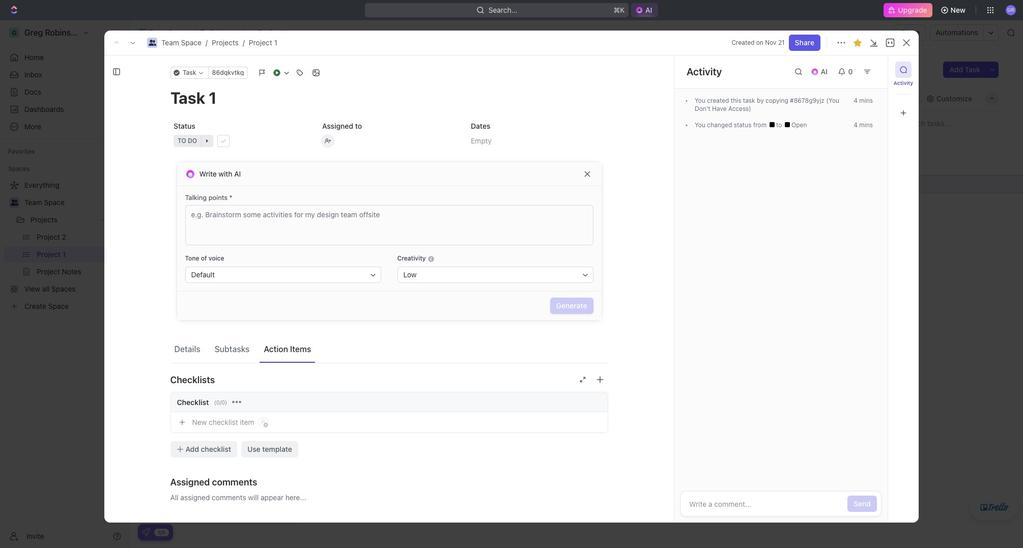Task type: describe. For each thing, give the bounding box(es) containing it.
1 vertical spatial to do
[[166, 147, 186, 154]]

#8678g9yjz (you don't have access)
[[695, 97, 839, 113]]

will
[[248, 493, 259, 502]]

0 horizontal spatial share button
[[789, 35, 821, 51]]

task up ‎task 1 link
[[243, 147, 256, 154]]

1 vertical spatial project 1
[[154, 61, 213, 77]]

new button
[[936, 2, 972, 18]]

list link
[[204, 91, 218, 106]]

add a task
[[160, 470, 195, 479]]

empty
[[471, 136, 492, 145]]

task button
[[170, 67, 208, 79]]

1 horizontal spatial ai
[[645, 6, 652, 14]]

all
[[170, 493, 178, 502]]

1 vertical spatial add task
[[230, 147, 256, 154]]

activity inside task sidebar navigation tab list
[[894, 80, 913, 86]]

new for new
[[951, 6, 966, 14]]

gr button
[[1003, 2, 1019, 18]]

create a space
[[160, 454, 210, 462]]

upgrade
[[898, 6, 927, 14]]

assigned comments
[[170, 477, 257, 487]]

1 horizontal spatial project 1
[[258, 28, 288, 37]]

don't
[[695, 105, 711, 113]]

4 mins for created this task by copying
[[854, 97, 873, 104]]

team space inside tree
[[24, 198, 65, 207]]

1 vertical spatial comments
[[212, 493, 246, 502]]

subtasks button
[[211, 340, 254, 358]]

1 horizontal spatial share button
[[894, 24, 926, 41]]

onboarding checklist button element
[[142, 528, 150, 537]]

invite for invite your team
[[160, 502, 178, 511]]

4 for created this task by copying
[[854, 97, 858, 104]]

to do inside dropdown button
[[177, 137, 197, 145]]

you for created this task by copying
[[695, 97, 706, 104]]

appear
[[261, 493, 284, 502]]

0 horizontal spatial ai button
[[631, 3, 658, 17]]

1 horizontal spatial ai button
[[807, 64, 834, 80]]

low button
[[397, 267, 593, 283]]

checklist
[[177, 398, 209, 406]]

add inside button
[[186, 445, 199, 454]]

(you
[[826, 97, 839, 104]]

workspace
[[190, 437, 227, 446]]

default button
[[185, 267, 381, 283]]

search...
[[488, 6, 517, 14]]

created this task by copying
[[706, 97, 790, 104]]

mins for created this task by copying
[[859, 97, 873, 104]]

copying
[[766, 97, 788, 104]]

custom
[[181, 486, 207, 495]]

assigned to
[[322, 122, 362, 130]]

add a custom field
[[160, 486, 224, 495]]

0 vertical spatial add task button
[[944, 62, 987, 78]]

2 vertical spatial project
[[154, 61, 200, 77]]

items
[[290, 344, 311, 354]]

a for workspace
[[184, 437, 188, 446]]

with
[[219, 169, 232, 178]]

2
[[200, 198, 204, 206]]

‎task 1
[[183, 180, 203, 189]]

creativity
[[397, 255, 427, 262]]

template
[[262, 445, 292, 454]]

1 vertical spatial team
[[161, 38, 179, 47]]

‎task 2
[[183, 198, 204, 206]]

86dqkvtkq button
[[208, 67, 248, 79]]

send
[[854, 499, 871, 508]]

checklist (0/0)
[[177, 398, 227, 406]]

1 vertical spatial do
[[177, 147, 186, 154]]

task sidebar navigation tab list
[[892, 62, 915, 121]]

gr
[[1007, 7, 1015, 13]]

customize button
[[923, 91, 975, 106]]

voice
[[209, 255, 224, 262]]

team space link for user group icon inside the tree
[[24, 194, 123, 211]]

task down ‎task 2
[[183, 216, 198, 224]]

write with ai
[[199, 169, 241, 178]]

hide button
[[890, 91, 921, 106]]

generate
[[556, 301, 587, 310]]

details button
[[170, 340, 204, 358]]

from
[[753, 121, 767, 129]]

automations button
[[931, 25, 984, 40]]

home
[[24, 53, 44, 62]]

add checklist
[[186, 445, 231, 454]]

‎task 1 link
[[180, 177, 330, 192]]

upgrade link
[[884, 3, 932, 17]]

points
[[209, 193, 228, 202]]

activity inside task sidebar content section
[[687, 66, 722, 77]]

a for task
[[175, 470, 179, 479]]

board
[[167, 94, 187, 103]]

0
[[848, 67, 853, 76]]

ai inside dropdown button
[[821, 67, 828, 76]]

0 vertical spatial team
[[149, 28, 166, 37]]

0 vertical spatial projects
[[210, 28, 237, 37]]

2 vertical spatial add task button
[[178, 232, 217, 244]]

e.g. Brainstorm some activities for my design team offsite text field
[[185, 205, 593, 245]]

‎task 2 link
[[180, 195, 330, 209]]

‎task for ‎task 1
[[183, 180, 198, 189]]

task sidebar content section
[[672, 55, 888, 523]]

21
[[778, 39, 785, 46]]

field
[[209, 486, 224, 495]]

task up customize
[[965, 65, 980, 74]]

search
[[862, 94, 885, 103]]

all assigned comments will appear here...
[[170, 493, 306, 502]]

dashboards
[[24, 105, 64, 114]]

spaces
[[8, 165, 30, 173]]

hide
[[903, 94, 918, 103]]

talking
[[185, 193, 207, 202]]

close image
[[285, 389, 292, 397]]

1 horizontal spatial user group image
[[148, 40, 156, 46]]

changed
[[707, 121, 732, 129]]

team inside sidebar navigation
[[24, 198, 42, 207]]

created
[[707, 97, 729, 104]]

1/5
[[158, 529, 165, 535]]

team
[[196, 502, 213, 511]]

favorites
[[8, 148, 35, 155]]

tone of voice
[[185, 255, 224, 262]]

changed status from
[[706, 121, 768, 129]]

created
[[732, 39, 755, 46]]

onboarding checklist button image
[[142, 528, 150, 537]]

customize
[[937, 94, 972, 103]]



Task type: vqa. For each thing, say whether or not it's contained in the screenshot.
App inside FIND ALL OF YOUR APPS AND INTEGRATIONS IN OUR NEW APP CENTER!
no



Task type: locate. For each thing, give the bounding box(es) containing it.
share button down upgrade link
[[894, 24, 926, 41]]

2 vertical spatial ai
[[234, 169, 241, 178]]

activity up created
[[687, 66, 722, 77]]

share button right 21
[[789, 35, 821, 51]]

checklist for add
[[201, 445, 231, 454]]

mins right the '(you' on the right of the page
[[859, 97, 873, 104]]

a down add a task
[[175, 486, 179, 495]]

you for changed status from
[[695, 121, 706, 129]]

task inside 'dropdown button'
[[182, 69, 196, 76]]

4 for changed status from
[[854, 121, 858, 129]]

checklist down new checklist item
[[201, 445, 231, 454]]

a for custom
[[175, 486, 179, 495]]

1 horizontal spatial assigned
[[322, 122, 353, 130]]

to inside task sidebar content section
[[776, 121, 784, 129]]

1 4 mins from the top
[[854, 97, 873, 104]]

1 mins from the top
[[859, 97, 873, 104]]

/
[[193, 28, 195, 37], [242, 28, 244, 37], [206, 38, 208, 47], [243, 38, 245, 47]]

use
[[247, 445, 260, 454]]

default button
[[185, 267, 381, 283]]

your
[[180, 502, 194, 511]]

add task button up customize
[[944, 62, 987, 78]]

ai right ⌘k
[[645, 6, 652, 14]]

favorites button
[[4, 146, 39, 158]]

1 vertical spatial you
[[695, 121, 706, 129]]

to do
[[177, 137, 197, 145], [166, 147, 186, 154]]

⌘k
[[614, 6, 625, 14]]

1 vertical spatial add task button
[[217, 145, 261, 157]]

new
[[951, 6, 966, 14], [192, 418, 207, 427]]

action
[[264, 344, 288, 354]]

0 vertical spatial assigned
[[322, 122, 353, 130]]

assigned inside "dropdown button"
[[170, 477, 210, 487]]

new inside 'button'
[[951, 6, 966, 14]]

automations
[[936, 28, 978, 37]]

0 vertical spatial to do
[[177, 137, 197, 145]]

0 vertical spatial activity
[[687, 66, 722, 77]]

default
[[191, 270, 215, 279]]

1 vertical spatial 4
[[854, 121, 858, 129]]

tree inside sidebar navigation
[[4, 177, 125, 315]]

a down create a workspace at the bottom
[[184, 454, 188, 462]]

status
[[173, 122, 195, 130]]

1 vertical spatial team space
[[24, 198, 65, 207]]

2 4 mins from the top
[[854, 121, 873, 129]]

0 horizontal spatial project 1
[[154, 61, 213, 77]]

1 vertical spatial task
[[181, 470, 195, 479]]

2 mins from the top
[[859, 121, 873, 129]]

0 horizontal spatial new
[[192, 418, 207, 427]]

1 vertical spatial share
[[795, 38, 815, 47]]

task for a
[[181, 470, 195, 479]]

Edit task name text field
[[170, 88, 608, 107]]

inbox link
[[4, 67, 125, 83]]

create up add a task
[[160, 454, 182, 462]]

create for create a workspace
[[160, 437, 182, 446]]

0 vertical spatial 4
[[854, 97, 858, 104]]

0 vertical spatial create
[[160, 437, 182, 446]]

invite
[[160, 502, 178, 511], [26, 532, 44, 540]]

share for the right share button
[[901, 28, 920, 37]]

action items button
[[260, 340, 315, 358]]

3 up write at the top of the page
[[198, 147, 202, 154]]

started
[[183, 387, 217, 399]]

0 button
[[834, 64, 859, 80]]

getting started
[[146, 387, 217, 399]]

0 vertical spatial comments
[[212, 477, 257, 487]]

0 vertical spatial 3
[[198, 147, 202, 154]]

1 ‎task from the top
[[183, 180, 198, 189]]

1 vertical spatial create
[[160, 454, 182, 462]]

1 inside ‎task 1 link
[[200, 180, 203, 189]]

task up board
[[182, 69, 196, 76]]

task for this
[[743, 97, 755, 104]]

1 horizontal spatial do
[[188, 137, 197, 145]]

1 horizontal spatial invite
[[160, 502, 178, 511]]

projects inside sidebar navigation
[[31, 215, 57, 224]]

create up create a space at the left bottom of the page
[[160, 437, 182, 446]]

team space link
[[136, 26, 191, 39], [161, 38, 202, 47], [24, 194, 123, 211]]

activity up the hide dropdown button
[[894, 80, 913, 86]]

new up automations
[[951, 6, 966, 14]]

access)
[[728, 105, 751, 113]]

share down upgrade link
[[901, 28, 920, 37]]

dates
[[471, 122, 490, 130]]

to
[[776, 121, 784, 129], [355, 122, 362, 130], [177, 137, 186, 145], [166, 147, 175, 154]]

invite for invite
[[26, 532, 44, 540]]

1 vertical spatial project
[[249, 38, 272, 47]]

4 mins
[[854, 97, 873, 104], [854, 121, 873, 129]]

mins
[[859, 97, 873, 104], [859, 121, 873, 129]]

nov
[[765, 39, 777, 46]]

0 vertical spatial project 1
[[258, 28, 288, 37]]

you up the "don't"
[[695, 97, 706, 104]]

0 vertical spatial project
[[258, 28, 282, 37]]

1 create from the top
[[160, 437, 182, 446]]

ai button
[[631, 3, 658, 17], [807, 64, 834, 80]]

1 horizontal spatial team space
[[149, 28, 189, 37]]

2 vertical spatial team
[[24, 198, 42, 207]]

add task up with
[[230, 147, 256, 154]]

a
[[184, 437, 188, 446], [184, 454, 188, 462], [175, 470, 179, 479], [175, 486, 179, 495]]

create a workspace
[[160, 437, 227, 446]]

add task for bottommost add task button
[[183, 233, 213, 242]]

assigned comments button
[[170, 470, 608, 494]]

project
[[258, 28, 282, 37], [249, 38, 272, 47], [154, 61, 200, 77]]

search button
[[849, 91, 888, 106]]

team space / projects / project 1
[[161, 38, 277, 47]]

docs link
[[4, 84, 125, 100]]

0 horizontal spatial assigned
[[170, 477, 210, 487]]

subtasks
[[215, 344, 250, 354]]

‎task up talking
[[183, 180, 198, 189]]

add task button up with
[[217, 145, 261, 157]]

1 horizontal spatial new
[[951, 6, 966, 14]]

talking points *
[[185, 193, 232, 202]]

add task down task 3
[[183, 233, 213, 242]]

low button
[[397, 267, 593, 283]]

team space link inside tree
[[24, 194, 123, 211]]

tree containing team space
[[4, 177, 125, 315]]

2 vertical spatial projects
[[31, 215, 57, 224]]

team right user group image
[[149, 28, 166, 37]]

item
[[240, 418, 254, 427]]

do inside dropdown button
[[188, 137, 197, 145]]

checklists
[[170, 374, 215, 385]]

4 down search button
[[854, 121, 858, 129]]

add checklist button
[[170, 441, 237, 458]]

0 horizontal spatial share
[[795, 38, 815, 47]]

0 vertical spatial mins
[[859, 97, 873, 104]]

sidebar navigation
[[0, 20, 130, 548]]

project 1
[[258, 28, 288, 37], [154, 61, 213, 77]]

1 4 from the top
[[854, 97, 858, 104]]

1 vertical spatial user group image
[[10, 200, 18, 206]]

1 horizontal spatial add task
[[230, 147, 256, 154]]

0 horizontal spatial ai
[[234, 169, 241, 178]]

dashboards link
[[4, 101, 125, 118]]

team space down spaces
[[24, 198, 65, 207]]

4 left search
[[854, 97, 858, 104]]

create
[[160, 437, 182, 446], [160, 454, 182, 462]]

1 vertical spatial ai button
[[807, 64, 834, 80]]

checklist inside button
[[201, 445, 231, 454]]

share button
[[894, 24, 926, 41], [789, 35, 821, 51]]

assigned for assigned to
[[322, 122, 353, 130]]

here...
[[285, 493, 306, 502]]

1 vertical spatial checklist
[[201, 445, 231, 454]]

task inside task sidebar content section
[[743, 97, 755, 104]]

task left by
[[743, 97, 755, 104]]

1 vertical spatial 4 mins
[[854, 121, 873, 129]]

task 3
[[183, 216, 205, 224]]

0 vertical spatial team space
[[149, 28, 189, 37]]

4 mins down search button
[[854, 121, 873, 129]]

tone
[[185, 255, 199, 262]]

2 horizontal spatial ai
[[821, 67, 828, 76]]

space inside sidebar navigation
[[44, 198, 65, 207]]

team space link for the right user group icon
[[161, 38, 202, 47]]

use template button
[[241, 441, 298, 458]]

1 vertical spatial assigned
[[170, 477, 210, 487]]

a up create a space at the left bottom of the page
[[184, 437, 188, 446]]

send button
[[848, 496, 877, 512]]

user group image inside tree
[[10, 200, 18, 206]]

share for left share button
[[795, 38, 815, 47]]

new down checklist (0/0)
[[192, 418, 207, 427]]

1 you from the top
[[695, 97, 706, 104]]

space
[[168, 28, 189, 37], [181, 38, 202, 47], [44, 198, 65, 207], [190, 454, 210, 462]]

2 4 from the top
[[854, 121, 858, 129]]

comments inside assigned comments "dropdown button"
[[212, 477, 257, 487]]

ai right with
[[234, 169, 241, 178]]

0 vertical spatial ai
[[645, 6, 652, 14]]

assigned
[[322, 122, 353, 130], [170, 477, 210, 487]]

team space right user group image
[[149, 28, 189, 37]]

new checklist item
[[192, 418, 254, 427]]

2 ‎task from the top
[[183, 198, 198, 206]]

team up task 'dropdown button' at top
[[161, 38, 179, 47]]

‎task left 2
[[183, 198, 198, 206]]

0 vertical spatial user group image
[[148, 40, 156, 46]]

0 vertical spatial checklist
[[209, 418, 238, 427]]

0 horizontal spatial activity
[[687, 66, 722, 77]]

ai left 0 dropdown button
[[821, 67, 828, 76]]

0 vertical spatial 4 mins
[[854, 97, 873, 104]]

task 3 link
[[180, 213, 330, 227]]

0 horizontal spatial team space
[[24, 198, 65, 207]]

ai button
[[807, 64, 834, 80]]

1 horizontal spatial task
[[743, 97, 755, 104]]

1 vertical spatial new
[[192, 418, 207, 427]]

4 mins right the '(you' on the right of the page
[[854, 97, 873, 104]]

docs
[[24, 88, 41, 96]]

have
[[712, 105, 727, 113]]

1 vertical spatial projects
[[212, 38, 239, 47]]

add task for top add task button
[[950, 65, 980, 74]]

generate button
[[550, 298, 593, 314]]

on
[[756, 39, 764, 46]]

team down spaces
[[24, 198, 42, 207]]

0 horizontal spatial add task
[[183, 233, 213, 242]]

home link
[[4, 49, 125, 66]]

0 vertical spatial task
[[743, 97, 755, 104]]

mins for changed status from
[[859, 121, 873, 129]]

0 horizontal spatial task
[[181, 470, 195, 479]]

1 horizontal spatial share
[[901, 28, 920, 37]]

0 vertical spatial do
[[188, 137, 197, 145]]

1 vertical spatial invite
[[26, 532, 44, 540]]

task
[[965, 65, 980, 74], [182, 69, 196, 76], [243, 147, 256, 154], [183, 216, 198, 224], [198, 233, 213, 242]]

0 horizontal spatial invite
[[26, 532, 44, 540]]

created on nov 21
[[732, 39, 785, 46]]

a down create a space at the left bottom of the page
[[175, 470, 179, 479]]

action items
[[264, 344, 311, 354]]

of
[[201, 255, 207, 262]]

add task up customize
[[950, 65, 980, 74]]

1 horizontal spatial activity
[[894, 80, 913, 86]]

you down the "don't"
[[695, 121, 706, 129]]

share right 21
[[795, 38, 815, 47]]

to inside dropdown button
[[177, 137, 186, 145]]

create for create a space
[[160, 454, 182, 462]]

a for space
[[184, 454, 188, 462]]

0 vertical spatial you
[[695, 97, 706, 104]]

0 vertical spatial add task
[[950, 65, 980, 74]]

#8678g9yjz
[[790, 97, 825, 104]]

status
[[734, 121, 752, 129]]

assigned for assigned comments
[[170, 477, 210, 487]]

ai button left 0
[[807, 64, 834, 80]]

4 mins for changed status from
[[854, 121, 873, 129]]

1 vertical spatial mins
[[859, 121, 873, 129]]

user group image
[[148, 40, 156, 46], [10, 200, 18, 206]]

checklist for new
[[209, 418, 238, 427]]

2 vertical spatial add task
[[183, 233, 213, 242]]

ai button right ⌘k
[[631, 3, 658, 17]]

user group image
[[139, 30, 146, 35]]

2 you from the top
[[695, 121, 706, 129]]

task down task 3
[[198, 233, 213, 242]]

3 down 2
[[200, 216, 205, 224]]

1 vertical spatial 3
[[200, 216, 205, 224]]

to do button
[[170, 132, 311, 150]]

0 horizontal spatial user group image
[[10, 200, 18, 206]]

low
[[403, 270, 417, 279]]

1 vertical spatial ‎task
[[183, 198, 198, 206]]

invite inside sidebar navigation
[[26, 532, 44, 540]]

1 vertical spatial ai
[[821, 67, 828, 76]]

team
[[149, 28, 166, 37], [161, 38, 179, 47], [24, 198, 42, 207]]

0 vertical spatial ‎task
[[183, 180, 198, 189]]

0 vertical spatial invite
[[160, 502, 178, 511]]

tree
[[4, 177, 125, 315]]

2 horizontal spatial add task
[[950, 65, 980, 74]]

mins down search button
[[859, 121, 873, 129]]

comments down assigned comments
[[212, 493, 246, 502]]

0 vertical spatial ai button
[[631, 3, 658, 17]]

comments up all assigned comments will appear here...
[[212, 477, 257, 487]]

add task button down task 3
[[178, 232, 217, 244]]

0 vertical spatial new
[[951, 6, 966, 14]]

2 create from the top
[[160, 454, 182, 462]]

0 horizontal spatial do
[[177, 147, 186, 154]]

use template
[[247, 445, 292, 454]]

task down create a space at the left bottom of the page
[[181, 470, 195, 479]]

1 vertical spatial activity
[[894, 80, 913, 86]]

86dqkvtkq
[[212, 69, 244, 76]]

checklist down (0/0)
[[209, 418, 238, 427]]

Search tasks... text field
[[896, 116, 998, 131]]

0 vertical spatial share
[[901, 28, 920, 37]]

new for new checklist item
[[192, 418, 207, 427]]

‎task for ‎task 2
[[183, 198, 198, 206]]



